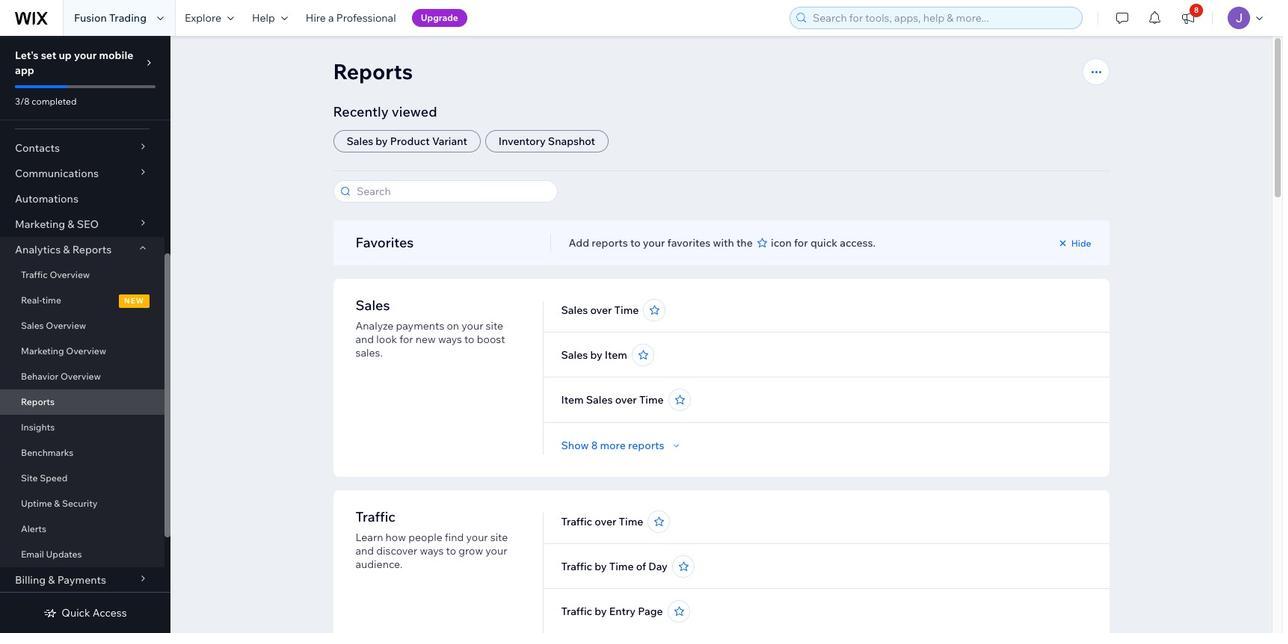 Task type: vqa. For each thing, say whether or not it's contained in the screenshot.
2
no



Task type: describe. For each thing, give the bounding box(es) containing it.
upgrade button
[[412, 9, 467, 27]]

1 horizontal spatial item
[[605, 349, 627, 362]]

traffic for traffic over time
[[561, 515, 592, 529]]

product
[[390, 135, 430, 148]]

over for sales
[[590, 304, 612, 317]]

site speed
[[21, 473, 68, 484]]

traffic by time of day
[[561, 560, 668, 574]]

hire a professional
[[306, 11, 396, 25]]

of
[[636, 560, 646, 574]]

site inside sales analyze payments on your site and look for new ways to boost sales.
[[486, 319, 503, 333]]

your inside let's set up your mobile app
[[74, 49, 97, 62]]

0 horizontal spatial 8
[[591, 439, 598, 453]]

hire a professional link
[[297, 0, 405, 36]]

traffic overview
[[21, 269, 90, 280]]

ways inside 'traffic learn how people find your site and discover ways to grow your audience.'
[[420, 545, 444, 558]]

email
[[21, 549, 44, 560]]

uptime
[[21, 498, 52, 509]]

real-
[[21, 295, 42, 306]]

updates
[[46, 549, 82, 560]]

insights link
[[0, 415, 165, 441]]

show
[[561, 439, 589, 453]]

new
[[416, 333, 436, 346]]

by for product
[[376, 135, 388, 148]]

Search for tools, apps, help & more... field
[[809, 7, 1078, 28]]

insights
[[21, 422, 55, 433]]

upgrade
[[421, 12, 458, 23]]

quick access
[[62, 607, 127, 620]]

sales overview link
[[0, 313, 165, 339]]

access
[[93, 607, 127, 620]]

boost
[[477, 333, 505, 346]]

contacts button
[[0, 135, 165, 161]]

by for item
[[590, 349, 603, 362]]

variant
[[432, 135, 467, 148]]

day
[[649, 560, 668, 574]]

mobile
[[99, 49, 133, 62]]

sales for sales over time
[[561, 304, 588, 317]]

security
[[62, 498, 98, 509]]

your right grow
[[486, 545, 507, 558]]

set
[[41, 49, 56, 62]]

discover
[[376, 545, 418, 558]]

your right find
[[466, 531, 488, 545]]

sales for sales by item
[[561, 349, 588, 362]]

alerts link
[[0, 517, 165, 542]]

time for sales over time
[[615, 304, 639, 317]]

1 horizontal spatial for
[[794, 236, 808, 250]]

sales overview
[[21, 320, 86, 331]]

how
[[386, 531, 406, 545]]

hide button
[[1056, 236, 1092, 250]]

traffic overview link
[[0, 263, 165, 288]]

& for analytics
[[63, 243, 70, 257]]

learn
[[356, 531, 383, 545]]

help button
[[243, 0, 297, 36]]

your inside sales analyze payments on your site and look for new ways to boost sales.
[[462, 319, 483, 333]]

marketing overview link
[[0, 339, 165, 364]]

sales for sales overview
[[21, 320, 44, 331]]

3/8 completed
[[15, 96, 77, 107]]

sales by item
[[561, 349, 627, 362]]

& for uptime
[[54, 498, 60, 509]]

for inside sales analyze payments on your site and look for new ways to boost sales.
[[400, 333, 413, 346]]

and inside 'traffic learn how people find your site and discover ways to grow your audience.'
[[356, 545, 374, 558]]

0 vertical spatial reports
[[592, 236, 628, 250]]

1 vertical spatial over
[[615, 393, 637, 407]]

billing & payments button
[[0, 568, 165, 593]]

icon
[[771, 236, 792, 250]]

snapshot
[[548, 135, 595, 148]]

behavior
[[21, 371, 59, 382]]

2 horizontal spatial to
[[630, 236, 641, 250]]

marketing & seo button
[[0, 212, 165, 237]]

email updates
[[21, 549, 82, 560]]

favorites
[[668, 236, 711, 250]]

completed
[[32, 96, 77, 107]]

sales by product variant link
[[333, 130, 481, 153]]

email updates link
[[0, 542, 165, 568]]

alerts
[[21, 524, 46, 535]]

hire
[[306, 11, 326, 25]]

traffic learn how people find your site and discover ways to grow your audience.
[[356, 509, 508, 571]]

explore
[[185, 11, 221, 25]]

0 vertical spatial reports
[[333, 58, 413, 85]]

a
[[328, 11, 334, 25]]

seo
[[77, 218, 99, 231]]

analytics & reports button
[[0, 237, 165, 263]]

8 button
[[1172, 0, 1205, 36]]

reports inside dropdown button
[[72, 243, 112, 257]]

inventory snapshot
[[499, 135, 595, 148]]

billing & payments
[[15, 574, 106, 587]]

sales by product variant
[[347, 135, 467, 148]]

marketing for marketing overview
[[21, 346, 64, 357]]



Task type: locate. For each thing, give the bounding box(es) containing it.
let's set up your mobile app
[[15, 49, 133, 77]]

site inside 'traffic learn how people find your site and discover ways to grow your audience.'
[[490, 531, 508, 545]]

traffic for traffic by time of day
[[561, 560, 592, 574]]

traffic inside 'traffic learn how people find your site and discover ways to grow your audience.'
[[356, 509, 396, 526]]

site right grow
[[490, 531, 508, 545]]

2 vertical spatial over
[[595, 515, 617, 529]]

sales up analyze
[[356, 297, 390, 314]]

look
[[376, 333, 397, 346]]

1 horizontal spatial reports
[[72, 243, 112, 257]]

and left discover
[[356, 545, 374, 558]]

1 horizontal spatial to
[[465, 333, 475, 346]]

real-time
[[21, 295, 61, 306]]

and left look at the left
[[356, 333, 374, 346]]

new
[[124, 296, 144, 306]]

traffic inside sidebar element
[[21, 269, 48, 280]]

your right 'on'
[[462, 319, 483, 333]]

sales up sales by item
[[561, 304, 588, 317]]

find
[[445, 531, 464, 545]]

1 vertical spatial reports
[[628, 439, 665, 453]]

behavior overview link
[[0, 364, 165, 390]]

traffic up traffic by time of day
[[561, 515, 592, 529]]

item up item sales over time
[[605, 349, 627, 362]]

trading
[[109, 11, 147, 25]]

uptime & security
[[21, 498, 98, 509]]

1 horizontal spatial reports
[[628, 439, 665, 453]]

speed
[[40, 473, 68, 484]]

your left favorites on the top of the page
[[643, 236, 665, 250]]

show 8 more reports
[[561, 439, 665, 453]]

traffic for traffic learn how people find your site and discover ways to grow your audience.
[[356, 509, 396, 526]]

1 vertical spatial for
[[400, 333, 413, 346]]

marketing & seo
[[15, 218, 99, 231]]

time left of
[[609, 560, 634, 574]]

marketing overview
[[21, 346, 106, 357]]

marketing up behavior
[[21, 346, 64, 357]]

0 horizontal spatial item
[[561, 393, 584, 407]]

sales.
[[356, 346, 383, 360]]

analyze
[[356, 319, 394, 333]]

0 horizontal spatial for
[[400, 333, 413, 346]]

to inside sales analyze payments on your site and look for new ways to boost sales.
[[465, 333, 475, 346]]

& down marketing & seo
[[63, 243, 70, 257]]

let's
[[15, 49, 39, 62]]

communications button
[[0, 161, 165, 186]]

& for billing
[[48, 574, 55, 587]]

reports right add
[[592, 236, 628, 250]]

uptime & security link
[[0, 491, 165, 517]]

app
[[15, 64, 34, 77]]

communications
[[15, 167, 99, 180]]

over up show 8 more reports button
[[615, 393, 637, 407]]

for right the icon
[[794, 236, 808, 250]]

by left entry
[[595, 605, 607, 619]]

sales
[[347, 135, 373, 148], [356, 297, 390, 314], [561, 304, 588, 317], [21, 320, 44, 331], [561, 349, 588, 362], [586, 393, 613, 407]]

traffic down analytics
[[21, 269, 48, 280]]

2 vertical spatial reports
[[21, 396, 55, 408]]

to left grow
[[446, 545, 456, 558]]

site
[[486, 319, 503, 333], [490, 531, 508, 545]]

& for marketing
[[68, 218, 74, 231]]

marketing inside popup button
[[15, 218, 65, 231]]

time for traffic over time
[[619, 515, 643, 529]]

site speed link
[[0, 466, 165, 491]]

1 vertical spatial ways
[[420, 545, 444, 558]]

to right 'on'
[[465, 333, 475, 346]]

sales for sales by product variant
[[347, 135, 373, 148]]

sales down sales by item
[[586, 393, 613, 407]]

overview down marketing overview link
[[61, 371, 101, 382]]

sales analyze payments on your site and look for new ways to boost sales.
[[356, 297, 505, 360]]

reports up insights
[[21, 396, 55, 408]]

time
[[42, 295, 61, 306]]

time up of
[[619, 515, 643, 529]]

benchmarks link
[[0, 441, 165, 466]]

analytics & reports
[[15, 243, 112, 257]]

over up sales by item
[[590, 304, 612, 317]]

inventory snapshot link
[[485, 130, 609, 153]]

show 8 more reports button
[[561, 439, 683, 453]]

ways left find
[[420, 545, 444, 558]]

quick access button
[[44, 607, 127, 620]]

traffic for traffic overview
[[21, 269, 48, 280]]

& right billing
[[48, 574, 55, 587]]

1 and from the top
[[356, 333, 374, 346]]

fusion trading
[[74, 11, 147, 25]]

viewed
[[392, 103, 437, 120]]

by
[[376, 135, 388, 148], [590, 349, 603, 362], [595, 560, 607, 574], [595, 605, 607, 619]]

reports up recently viewed
[[333, 58, 413, 85]]

overview for traffic overview
[[50, 269, 90, 280]]

& left seo
[[68, 218, 74, 231]]

0 vertical spatial for
[[794, 236, 808, 250]]

over for traffic
[[595, 515, 617, 529]]

2 horizontal spatial reports
[[333, 58, 413, 85]]

people
[[408, 531, 443, 545]]

automations link
[[0, 186, 165, 212]]

site right 'on'
[[486, 319, 503, 333]]

contacts
[[15, 141, 60, 155]]

icon for quick access.
[[769, 236, 876, 250]]

3/8
[[15, 96, 30, 107]]

to left favorites on the top of the page
[[630, 236, 641, 250]]

time up show 8 more reports button
[[639, 393, 664, 407]]

0 vertical spatial site
[[486, 319, 503, 333]]

sales down real-
[[21, 320, 44, 331]]

by for time
[[595, 560, 607, 574]]

1 horizontal spatial 8
[[1194, 5, 1199, 15]]

0 horizontal spatial reports
[[592, 236, 628, 250]]

for left new
[[400, 333, 413, 346]]

1 vertical spatial 8
[[591, 439, 598, 453]]

traffic up learn at the left of page
[[356, 509, 396, 526]]

professional
[[336, 11, 396, 25]]

to
[[630, 236, 641, 250], [465, 333, 475, 346], [446, 545, 456, 558]]

1 vertical spatial item
[[561, 393, 584, 407]]

& inside dropdown button
[[63, 243, 70, 257]]

access.
[[840, 236, 876, 250]]

page
[[638, 605, 663, 619]]

up
[[59, 49, 72, 62]]

0 vertical spatial 8
[[1194, 5, 1199, 15]]

with
[[713, 236, 734, 250]]

sales down sales over time
[[561, 349, 588, 362]]

payments
[[57, 574, 106, 587]]

ways inside sales analyze payments on your site and look for new ways to boost sales.
[[438, 333, 462, 346]]

sales inside sales analyze payments on your site and look for new ways to boost sales.
[[356, 297, 390, 314]]

0 vertical spatial and
[[356, 333, 374, 346]]

1 vertical spatial marketing
[[21, 346, 64, 357]]

overview down the analytics & reports in the left of the page
[[50, 269, 90, 280]]

traffic by entry page
[[561, 605, 663, 619]]

1 vertical spatial reports
[[72, 243, 112, 257]]

audience.
[[356, 558, 403, 571]]

your right up
[[74, 49, 97, 62]]

2 and from the top
[[356, 545, 374, 558]]

0 vertical spatial item
[[605, 349, 627, 362]]

time up sales by item
[[615, 304, 639, 317]]

recently
[[333, 103, 389, 120]]

1 vertical spatial site
[[490, 531, 508, 545]]

0 horizontal spatial to
[[446, 545, 456, 558]]

sales for sales analyze payments on your site and look for new ways to boost sales.
[[356, 297, 390, 314]]

marketing for marketing & seo
[[15, 218, 65, 231]]

reports
[[333, 58, 413, 85], [72, 243, 112, 257], [21, 396, 55, 408]]

traffic left entry
[[561, 605, 592, 619]]

2 vertical spatial to
[[446, 545, 456, 558]]

entry
[[609, 605, 636, 619]]

inventory
[[499, 135, 546, 148]]

reports down seo
[[72, 243, 112, 257]]

site
[[21, 473, 38, 484]]

1 vertical spatial and
[[356, 545, 374, 558]]

fusion
[[74, 11, 107, 25]]

traffic over time
[[561, 515, 643, 529]]

reports right more
[[628, 439, 665, 453]]

ways
[[438, 333, 462, 346], [420, 545, 444, 558]]

by left product
[[376, 135, 388, 148]]

on
[[447, 319, 459, 333]]

sidebar element
[[0, 36, 171, 634]]

0 vertical spatial marketing
[[15, 218, 65, 231]]

traffic down traffic over time
[[561, 560, 592, 574]]

Search field
[[352, 181, 552, 202]]

overview
[[50, 269, 90, 280], [46, 320, 86, 331], [66, 346, 106, 357], [61, 371, 101, 382]]

0 vertical spatial ways
[[438, 333, 462, 346]]

time for traffic by time of day
[[609, 560, 634, 574]]

ways right new
[[438, 333, 462, 346]]

8 inside button
[[1194, 5, 1199, 15]]

overview up marketing overview
[[46, 320, 86, 331]]

item up show
[[561, 393, 584, 407]]

sales over time
[[561, 304, 639, 317]]

hide
[[1072, 237, 1092, 249]]

over up traffic by time of day
[[595, 515, 617, 529]]

favorites
[[356, 234, 414, 251]]

by left of
[[595, 560, 607, 574]]

the
[[737, 236, 753, 250]]

sales down 'recently'
[[347, 135, 373, 148]]

overview down sales overview link
[[66, 346, 106, 357]]

overview for behavior overview
[[61, 371, 101, 382]]

overview for marketing overview
[[66, 346, 106, 357]]

1 vertical spatial to
[[465, 333, 475, 346]]

traffic for traffic by entry page
[[561, 605, 592, 619]]

overview for sales overview
[[46, 320, 86, 331]]

and inside sales analyze payments on your site and look for new ways to boost sales.
[[356, 333, 374, 346]]

by for entry
[[595, 605, 607, 619]]

by down sales over time
[[590, 349, 603, 362]]

0 vertical spatial over
[[590, 304, 612, 317]]

billing
[[15, 574, 46, 587]]

& right uptime
[[54, 498, 60, 509]]

0 horizontal spatial reports
[[21, 396, 55, 408]]

over
[[590, 304, 612, 317], [615, 393, 637, 407], [595, 515, 617, 529]]

benchmarks
[[21, 447, 74, 458]]

to inside 'traffic learn how people find your site and discover ways to grow your audience.'
[[446, 545, 456, 558]]

item sales over time
[[561, 393, 664, 407]]

&
[[68, 218, 74, 231], [63, 243, 70, 257], [54, 498, 60, 509], [48, 574, 55, 587]]

0 vertical spatial to
[[630, 236, 641, 250]]

payments
[[396, 319, 444, 333]]

help
[[252, 11, 275, 25]]

marketing up analytics
[[15, 218, 65, 231]]

marketing
[[15, 218, 65, 231], [21, 346, 64, 357]]

8
[[1194, 5, 1199, 15], [591, 439, 598, 453]]

more
[[600, 439, 626, 453]]

sales inside sidebar element
[[21, 320, 44, 331]]

add
[[569, 236, 589, 250]]

and
[[356, 333, 374, 346], [356, 545, 374, 558]]



